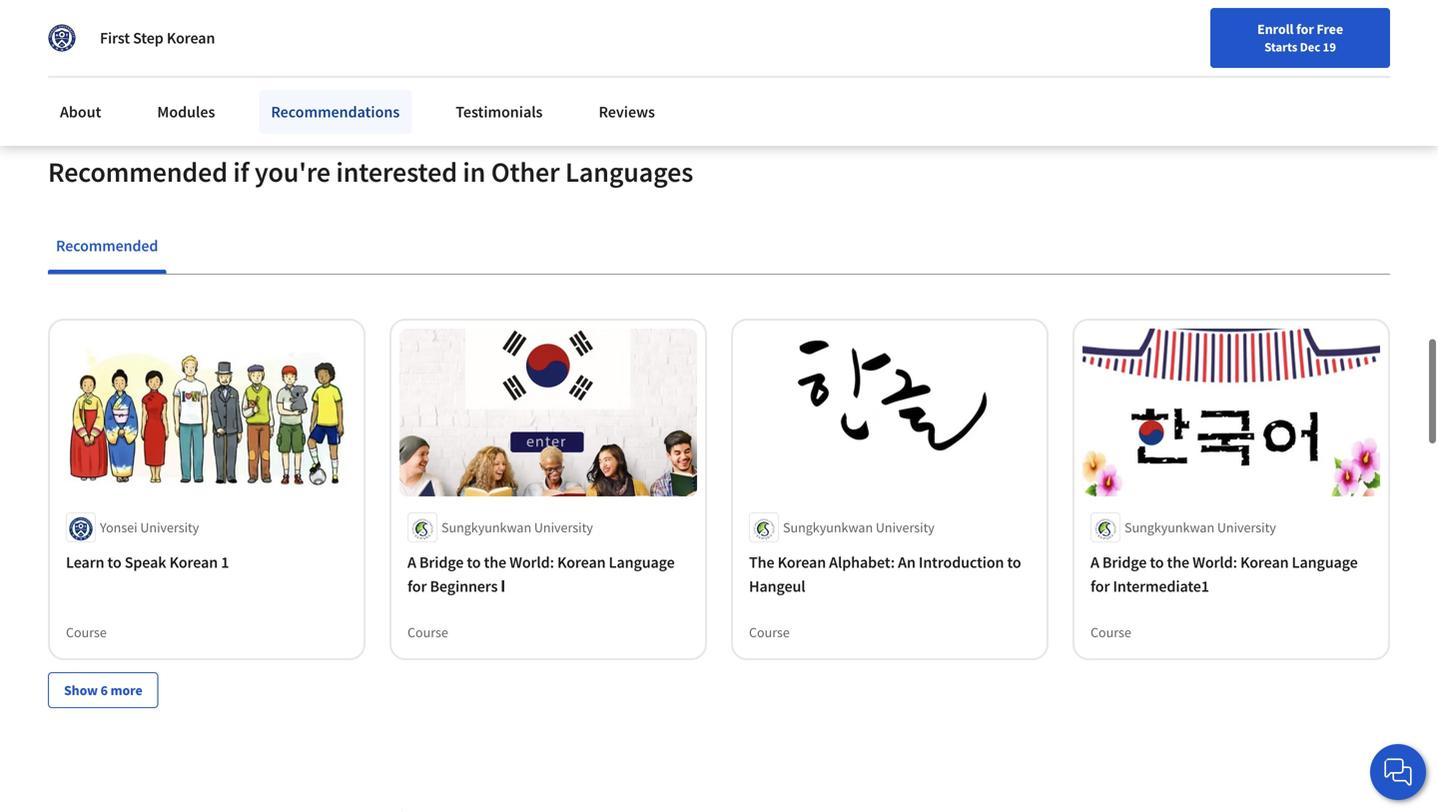 Task type: locate. For each thing, give the bounding box(es) containing it.
1 horizontal spatial language
[[1292, 552, 1358, 572]]

2 bridge from the left
[[1103, 552, 1147, 572]]

19
[[1323, 39, 1336, 55]]

show notifications image
[[1206, 25, 1230, 49]]

to inside a bridge to the world: korean language for intermediate1
[[1150, 552, 1164, 572]]

yonsei
[[100, 518, 137, 536]]

to up "intermediate1"
[[1150, 552, 1164, 572]]

step
[[133, 28, 164, 48]]

1 language from the left
[[609, 552, 675, 572]]

for inside a bridge to the world: korean language for intermediate1
[[1091, 576, 1110, 596]]

enroll for free starts dec 19
[[1257, 20, 1343, 55]]

3 university from the left
[[876, 518, 935, 536]]

world: inside a bridge to the world: korean language for beginners ⅰ
[[510, 552, 554, 572]]

university up learn to speak korean 1
[[140, 518, 199, 536]]

intermediate1
[[1113, 576, 1209, 596]]

course up show
[[66, 623, 107, 641]]

1 horizontal spatial bridge
[[1103, 552, 1147, 572]]

sungkyunkwan university up alphabet:
[[783, 518, 935, 536]]

language inside a bridge to the world: korean language for intermediate1
[[1292, 552, 1358, 572]]

the
[[484, 552, 506, 572], [1167, 552, 1190, 572]]

university
[[140, 518, 199, 536], [534, 518, 593, 536], [876, 518, 935, 536], [1217, 518, 1276, 536]]

korean inside a bridge to the world: korean language for intermediate1
[[1240, 552, 1289, 572]]

2 sungkyunkwan university from the left
[[783, 518, 935, 536]]

0 horizontal spatial the
[[484, 552, 506, 572]]

the
[[749, 552, 775, 572]]

for inside a bridge to the world: korean language for beginners ⅰ
[[408, 576, 427, 596]]

sungkyunkwan university
[[441, 518, 593, 536], [783, 518, 935, 536], [1125, 518, 1276, 536]]

0 horizontal spatial sungkyunkwan
[[441, 518, 531, 536]]

0 horizontal spatial language
[[609, 552, 675, 572]]

sungkyunkwan for a bridge to the world: korean language for beginners ⅰ
[[441, 518, 531, 536]]

2 a from the left
[[1091, 552, 1099, 572]]

0 horizontal spatial world:
[[510, 552, 554, 572]]

course down beginners
[[408, 623, 448, 641]]

hangeul
[[749, 576, 806, 596]]

learn to speak korean 1 link
[[66, 550, 348, 574]]

korean
[[167, 28, 215, 48], [169, 552, 218, 572], [557, 552, 606, 572], [778, 552, 826, 572], [1240, 552, 1289, 572]]

learn to speak korean 1
[[66, 552, 229, 572]]

ⅰ
[[501, 576, 505, 596]]

you're
[[255, 155, 331, 189]]

language
[[609, 552, 675, 572], [1292, 552, 1358, 572]]

bridge inside a bridge to the world: korean language for beginners ⅰ
[[419, 552, 464, 572]]

1 vertical spatial recommended
[[56, 236, 158, 256]]

a bridge to the world: korean language for beginners ⅰ
[[408, 552, 675, 596]]

1 horizontal spatial sungkyunkwan
[[783, 518, 873, 536]]

bridge
[[419, 552, 464, 572], [1103, 552, 1147, 572]]

4 course from the left
[[1091, 623, 1131, 641]]

sungkyunkwan university up a bridge to the world: korean language for beginners ⅰ
[[441, 518, 593, 536]]

about link
[[48, 90, 113, 134]]

2 language from the left
[[1292, 552, 1358, 572]]

2 horizontal spatial for
[[1296, 20, 1314, 38]]

collection element
[[36, 275, 1402, 740]]

2 to from the left
[[467, 552, 481, 572]]

course down "intermediate1"
[[1091, 623, 1131, 641]]

1 the from the left
[[484, 552, 506, 572]]

for left "intermediate1"
[[1091, 576, 1110, 596]]

0 horizontal spatial sungkyunkwan university
[[441, 518, 593, 536]]

2 horizontal spatial sungkyunkwan
[[1125, 518, 1215, 536]]

1 a from the left
[[408, 552, 416, 572]]

a bridge to the world: korean language for beginners ⅰ link
[[408, 550, 689, 598]]

0 horizontal spatial for
[[408, 576, 427, 596]]

2 sungkyunkwan from the left
[[783, 518, 873, 536]]

recommendations
[[271, 102, 400, 122]]

1 world: from the left
[[510, 552, 554, 572]]

sungkyunkwan university up a bridge to the world: korean language for intermediate1
[[1125, 518, 1276, 536]]

3 course from the left
[[749, 623, 790, 641]]

1 bridge from the left
[[419, 552, 464, 572]]

sungkyunkwan university for a bridge to the world: korean language for intermediate1
[[1125, 518, 1276, 536]]

university up an
[[876, 518, 935, 536]]

the up ⅰ
[[484, 552, 506, 572]]

course
[[66, 623, 107, 641], [408, 623, 448, 641], [749, 623, 790, 641], [1091, 623, 1131, 641]]

sungkyunkwan for a bridge to the world: korean language for intermediate1
[[1125, 518, 1215, 536]]

university for learn to speak korean 1
[[140, 518, 199, 536]]

university up a bridge to the world: korean language for beginners ⅰ link on the bottom left of the page
[[534, 518, 593, 536]]

3 sungkyunkwan university from the left
[[1125, 518, 1276, 536]]

recommended if you're interested in other languages
[[48, 155, 693, 189]]

for
[[1296, 20, 1314, 38], [408, 576, 427, 596], [1091, 576, 1110, 596]]

2 horizontal spatial sungkyunkwan university
[[1125, 518, 1276, 536]]

testimonials link
[[444, 90, 555, 134]]

language inside a bridge to the world: korean language for beginners ⅰ
[[609, 552, 675, 572]]

reviews link
[[587, 90, 667, 134]]

to inside a bridge to the world: korean language for beginners ⅰ
[[467, 552, 481, 572]]

2 university from the left
[[534, 518, 593, 536]]

bridge for beginners
[[419, 552, 464, 572]]

6
[[100, 681, 108, 699]]

university for a bridge to the world: korean language for beginners ⅰ
[[534, 518, 593, 536]]

1 horizontal spatial the
[[1167, 552, 1190, 572]]

korean inside a bridge to the world: korean language for beginners ⅰ
[[557, 552, 606, 572]]

sungkyunkwan for the korean alphabet: an introduction to hangeul
[[783, 518, 873, 536]]

sungkyunkwan up "intermediate1"
[[1125, 518, 1215, 536]]

0 horizontal spatial a
[[408, 552, 416, 572]]

0 horizontal spatial bridge
[[419, 552, 464, 572]]

to up beginners
[[467, 552, 481, 572]]

bridge for intermediate1
[[1103, 552, 1147, 572]]

recommended inside button
[[56, 236, 158, 256]]

a for a bridge to the world: korean language for beginners ⅰ
[[408, 552, 416, 572]]

for up dec
[[1296, 20, 1314, 38]]

1 horizontal spatial world:
[[1193, 552, 1237, 572]]

1 horizontal spatial for
[[1091, 576, 1110, 596]]

1 horizontal spatial sungkyunkwan university
[[783, 518, 935, 536]]

3 sungkyunkwan from the left
[[1125, 518, 1215, 536]]

1 course from the left
[[66, 623, 107, 641]]

1
[[221, 552, 229, 572]]

1 horizontal spatial a
[[1091, 552, 1099, 572]]

menu item
[[1057, 20, 1185, 85]]

sungkyunkwan
[[441, 518, 531, 536], [783, 518, 873, 536], [1125, 518, 1215, 536]]

for left beginners
[[408, 576, 427, 596]]

0 vertical spatial recommended
[[48, 155, 228, 189]]

course for the korean alphabet: an introduction to hangeul
[[749, 623, 790, 641]]

4 to from the left
[[1150, 552, 1164, 572]]

learn
[[66, 552, 104, 572]]

bridge up "intermediate1"
[[1103, 552, 1147, 572]]

bridge inside a bridge to the world: korean language for intermediate1
[[1103, 552, 1147, 572]]

the inside a bridge to the world: korean language for intermediate1
[[1167, 552, 1190, 572]]

a bridge to the world: korean language for intermediate1 link
[[1091, 550, 1372, 598]]

a
[[408, 552, 416, 572], [1091, 552, 1099, 572]]

1 sungkyunkwan from the left
[[441, 518, 531, 536]]

4 university from the left
[[1217, 518, 1276, 536]]

2 course from the left
[[408, 623, 448, 641]]

2 the from the left
[[1167, 552, 1190, 572]]

1 sungkyunkwan university from the left
[[441, 518, 593, 536]]

to inside the korean alphabet: an introduction to hangeul
[[1007, 552, 1021, 572]]

the up "intermediate1"
[[1167, 552, 1190, 572]]

3 to from the left
[[1007, 552, 1021, 572]]

sungkyunkwan up ⅰ
[[441, 518, 531, 536]]

the inside a bridge to the world: korean language for beginners ⅰ
[[484, 552, 506, 572]]

world: for intermediate1
[[1193, 552, 1237, 572]]

course down hangeul
[[749, 623, 790, 641]]

to
[[107, 552, 121, 572], [467, 552, 481, 572], [1007, 552, 1021, 572], [1150, 552, 1164, 572]]

yonsei university
[[100, 518, 199, 536]]

a bridge to the world: korean language for intermediate1
[[1091, 552, 1358, 596]]

bridge up beginners
[[419, 552, 464, 572]]

world:
[[510, 552, 554, 572], [1193, 552, 1237, 572]]

chat with us image
[[1382, 756, 1414, 788]]

2 world: from the left
[[1193, 552, 1237, 572]]

yonsei university image
[[48, 24, 76, 52]]

to right learn
[[107, 552, 121, 572]]

university up the a bridge to the world: korean language for intermediate1 link
[[1217, 518, 1276, 536]]

sungkyunkwan up alphabet:
[[783, 518, 873, 536]]

a inside a bridge to the world: korean language for intermediate1
[[1091, 552, 1099, 572]]

1 university from the left
[[140, 518, 199, 536]]

to right 'introduction'
[[1007, 552, 1021, 572]]

a inside a bridge to the world: korean language for beginners ⅰ
[[408, 552, 416, 572]]

beginners
[[430, 576, 498, 596]]

world: inside a bridge to the world: korean language for intermediate1
[[1193, 552, 1237, 572]]

language for a bridge to the world: korean language for intermediate1
[[1292, 552, 1358, 572]]

university for a bridge to the world: korean language for intermediate1
[[1217, 518, 1276, 536]]

language for a bridge to the world: korean language for beginners ⅰ
[[609, 552, 675, 572]]

recommended
[[48, 155, 228, 189], [56, 236, 158, 256]]



Task type: describe. For each thing, give the bounding box(es) containing it.
the korean alphabet: an introduction to hangeul
[[749, 552, 1021, 596]]

about
[[60, 102, 101, 122]]

university for the korean alphabet: an introduction to hangeul
[[876, 518, 935, 536]]

for for a bridge to the world: korean language for intermediate1
[[1091, 576, 1110, 596]]

an
[[898, 552, 916, 572]]

recommended for recommended
[[56, 236, 158, 256]]

sungkyunkwan university for the korean alphabet: an introduction to hangeul
[[783, 518, 935, 536]]

korean inside the korean alphabet: an introduction to hangeul
[[778, 552, 826, 572]]

enroll
[[1257, 20, 1294, 38]]

recommended for recommended if you're interested in other languages
[[48, 155, 228, 189]]

recommended button
[[48, 222, 166, 270]]

the korean alphabet: an introduction to hangeul link
[[749, 550, 1031, 598]]

more
[[110, 681, 142, 699]]

the for intermediate1
[[1167, 552, 1190, 572]]

a for a bridge to the world: korean language for intermediate1
[[1091, 552, 1099, 572]]

course for a bridge to the world: korean language for beginners ⅰ
[[408, 623, 448, 641]]

in
[[463, 155, 486, 189]]

sungkyunkwan university for a bridge to the world: korean language for beginners ⅰ
[[441, 518, 593, 536]]

for for a bridge to the world: korean language for beginners ⅰ
[[408, 576, 427, 596]]

alphabet:
[[829, 552, 895, 572]]

1 to from the left
[[107, 552, 121, 572]]

interested
[[336, 155, 457, 189]]

coursera image
[[24, 16, 151, 48]]

languages
[[565, 155, 693, 189]]

modules link
[[145, 90, 227, 134]]

show
[[64, 681, 98, 699]]

reviews
[[599, 102, 655, 122]]

other
[[491, 155, 560, 189]]

speak
[[125, 552, 166, 572]]

recommendations link
[[259, 90, 412, 134]]

dec
[[1300, 39, 1320, 55]]

testimonials
[[456, 102, 543, 122]]

course for a bridge to the world: korean language for intermediate1
[[1091, 623, 1131, 641]]

first step korean
[[100, 28, 215, 48]]

for inside enroll for free starts dec 19
[[1296, 20, 1314, 38]]

starts
[[1265, 39, 1298, 55]]

free
[[1317, 20, 1343, 38]]

show 6 more
[[64, 681, 142, 699]]

course for learn to speak korean 1
[[66, 623, 107, 641]]

introduction
[[919, 552, 1004, 572]]

show 6 more button
[[48, 672, 158, 708]]

modules
[[157, 102, 215, 122]]

the for beginners
[[484, 552, 506, 572]]

if
[[233, 155, 249, 189]]

world: for beginners
[[510, 552, 554, 572]]

first
[[100, 28, 130, 48]]



Task type: vqa. For each thing, say whether or not it's contained in the screenshot.


